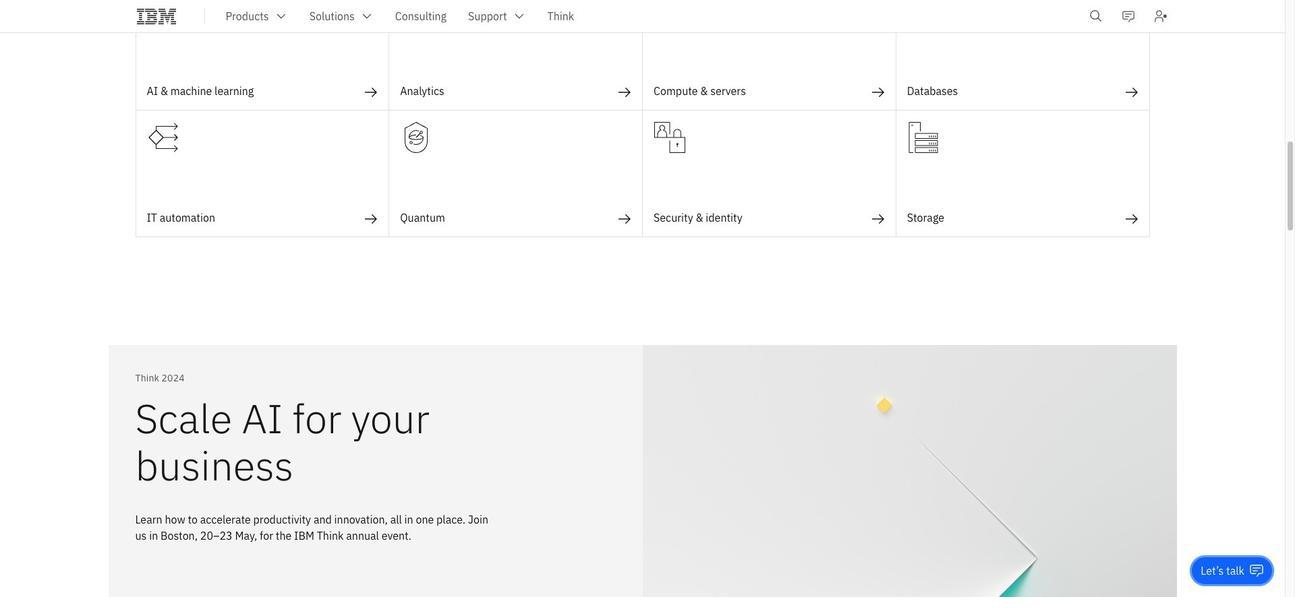 Task type: locate. For each thing, give the bounding box(es) containing it.
let's talk element
[[1201, 564, 1245, 579]]



Task type: vqa. For each thing, say whether or not it's contained in the screenshot.
Your privacy choices element
no



